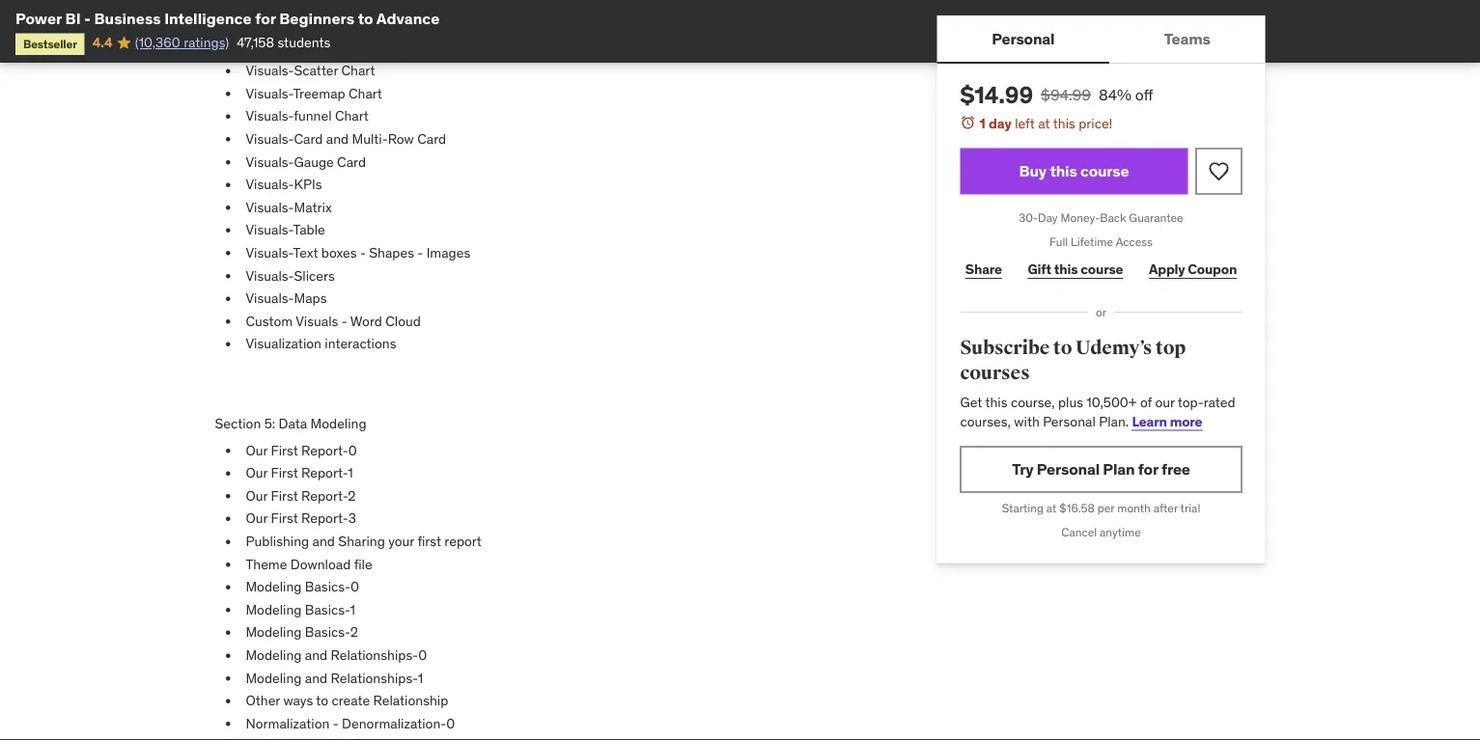 Task type: vqa. For each thing, say whether or not it's contained in the screenshot.
rated
yes



Task type: describe. For each thing, give the bounding box(es) containing it.
course,
[[1011, 394, 1055, 411]]

visuals
[[296, 313, 338, 330]]

1 vertical spatial for
[[1138, 460, 1158, 479]]

10,500+
[[1087, 394, 1137, 411]]

1 horizontal spatial card
[[337, 153, 366, 171]]

students
[[278, 34, 331, 51]]

guarantee
[[1129, 211, 1184, 226]]

- inside our first report-0 our first report-1 our first report-2 our first report-3 publishing and sharing your first report theme download file modeling basics-0 modeling basics-1 modeling basics-2 modeling and relationships-0 modeling and relationships-1 other ways to create relationship normalization - denormalization-0
[[333, 716, 339, 733]]

7 visuals- from the top
[[246, 153, 294, 171]]

left
[[1015, 114, 1035, 132]]

share
[[965, 261, 1002, 278]]

with
[[1014, 413, 1040, 430]]

try personal plan for free
[[1012, 460, 1190, 479]]

treemap
[[293, 85, 345, 102]]

1 relationships- from the top
[[331, 647, 418, 665]]

visualization
[[246, 336, 322, 353]]

shapes
[[369, 245, 414, 262]]

analytics
[[387, 17, 442, 34]]

combo
[[294, 39, 338, 57]]

10 visuals- from the top
[[246, 222, 293, 239]]

publishing
[[246, 533, 309, 551]]

maps
[[294, 290, 327, 307]]

per
[[1098, 501, 1115, 516]]

more
[[1170, 413, 1203, 430]]

47,158
[[237, 34, 274, 51]]

tab list containing personal
[[937, 15, 1265, 64]]

ratings)
[[184, 34, 229, 51]]

30-day money-back guarantee full lifetime access
[[1019, 211, 1184, 250]]

gauge
[[294, 153, 334, 171]]

try
[[1012, 460, 1034, 479]]

$94.99
[[1041, 84, 1091, 104]]

udemy's
[[1076, 337, 1152, 360]]

matrix
[[294, 199, 332, 216]]

row
[[388, 131, 414, 148]]

0 up relationship
[[418, 647, 427, 665]]

your
[[388, 533, 414, 551]]

2 visuals- from the top
[[246, 39, 294, 57]]

try personal plan for free link
[[960, 447, 1242, 493]]

kpis
[[294, 176, 322, 194]]

0 down file
[[351, 579, 359, 596]]

word
[[350, 313, 382, 330]]

plus
[[1058, 394, 1083, 411]]

1 up 3
[[348, 465, 353, 482]]

power
[[15, 8, 62, 28]]

power bi - business intelligence for beginners to advance
[[15, 8, 440, 28]]

other
[[246, 693, 280, 710]]

download
[[290, 556, 351, 574]]

0 horizontal spatial card
[[294, 131, 323, 148]]

- left word
[[342, 313, 347, 330]]

2 horizontal spatial card
[[417, 131, 446, 148]]

0 down section 5: data modeling
[[348, 442, 357, 460]]

1 up relationship
[[418, 670, 423, 687]]

learn
[[1132, 413, 1167, 430]]

6 visuals- from the top
[[246, 131, 294, 148]]

full
[[1050, 235, 1068, 250]]

teams button
[[1110, 15, 1265, 62]]

(10,360
[[135, 34, 180, 51]]

buy this course
[[1019, 161, 1129, 181]]

1 vertical spatial 2
[[350, 624, 358, 642]]

13 visuals- from the top
[[246, 290, 294, 307]]

apply
[[1149, 261, 1185, 278]]

at inside starting at $16.58 per month after trial cancel anytime
[[1047, 501, 1057, 516]]

2 our from the top
[[246, 465, 268, 482]]

- left images
[[417, 245, 423, 262]]

visuals-area chart and analytics tab explained-1 visuals-combo chart visuals-scatter chart visuals-treemap chart visuals-funnel chart visuals-card and multi-row card visuals-gauge card visuals-kpis visuals-matrix visuals-table visuals-text boxes - shapes - images visuals-slicers visuals-maps custom visuals - word cloud visualization interactions
[[246, 17, 540, 353]]

gift this course link
[[1023, 250, 1129, 289]]

30-
[[1019, 211, 1038, 226]]

0 vertical spatial 2
[[348, 488, 356, 505]]

1 right alarm "icon"
[[980, 114, 986, 132]]

tab
[[445, 17, 466, 34]]

section
[[215, 416, 261, 433]]

to inside our first report-0 our first report-1 our first report-2 our first report-3 publishing and sharing your first report theme download file modeling basics-0 modeling basics-1 modeling basics-2 modeling and relationships-0 modeling and relationships-1 other ways to create relationship normalization - denormalization-0
[[316, 693, 328, 710]]

share button
[[960, 250, 1007, 289]]

our
[[1155, 394, 1175, 411]]

buy this course button
[[960, 148, 1188, 195]]

$16.58
[[1060, 501, 1095, 516]]

84%
[[1099, 84, 1132, 104]]

cancel
[[1061, 525, 1097, 540]]

boxes
[[321, 245, 357, 262]]

multi-
[[352, 131, 388, 148]]

plan.
[[1099, 413, 1129, 430]]

2 vertical spatial personal
[[1037, 460, 1100, 479]]

- right the boxes
[[360, 245, 366, 262]]

4 visuals- from the top
[[246, 85, 293, 102]]

buy
[[1019, 161, 1047, 181]]

3 visuals- from the top
[[246, 62, 294, 80]]

3 first from the top
[[271, 488, 298, 505]]

3 report- from the top
[[301, 488, 348, 505]]

3 basics- from the top
[[305, 624, 350, 642]]

bi
[[65, 8, 81, 28]]

5 visuals- from the top
[[246, 108, 294, 125]]

4 our from the top
[[246, 511, 268, 528]]

1 basics- from the top
[[305, 579, 351, 596]]

gift
[[1028, 261, 1051, 278]]

2 basics- from the top
[[305, 602, 350, 619]]

get
[[960, 394, 982, 411]]

area
[[294, 17, 322, 34]]

images
[[426, 245, 471, 262]]

funnel
[[294, 108, 332, 125]]

cloud
[[386, 313, 421, 330]]

custom
[[246, 313, 293, 330]]



Task type: locate. For each thing, give the bounding box(es) containing it.
this inside get this course, plus 10,500+ of our top-rated courses, with personal plan.
[[985, 394, 1008, 411]]

apply coupon
[[1149, 261, 1237, 278]]

4 first from the top
[[271, 511, 298, 528]]

courses,
[[960, 413, 1011, 430]]

personal up $14.99
[[992, 28, 1055, 48]]

for up 47,158
[[255, 8, 276, 28]]

or
[[1096, 305, 1107, 320]]

at
[[1038, 114, 1050, 132], [1047, 501, 1057, 516]]

1 vertical spatial personal
[[1043, 413, 1096, 430]]

0 vertical spatial to
[[358, 8, 373, 28]]

personal inside button
[[992, 28, 1055, 48]]

apply coupon button
[[1144, 250, 1242, 289]]

business
[[94, 8, 161, 28]]

8 visuals- from the top
[[246, 176, 294, 194]]

price!
[[1079, 114, 1113, 132]]

$14.99
[[960, 80, 1033, 109]]

course up back
[[1081, 161, 1129, 181]]

$14.99 $94.99 84% off
[[960, 80, 1154, 109]]

1 down file
[[350, 602, 355, 619]]

0 vertical spatial relationships-
[[331, 647, 418, 665]]

1 vertical spatial basics-
[[305, 602, 350, 619]]

text
[[293, 245, 318, 262]]

after
[[1154, 501, 1178, 516]]

4.4
[[92, 34, 112, 51]]

1 inside visuals-area chart and analytics tab explained-1 visuals-combo chart visuals-scatter chart visuals-treemap chart visuals-funnel chart visuals-card and multi-row card visuals-gauge card visuals-kpis visuals-matrix visuals-table visuals-text boxes - shapes - images visuals-slicers visuals-maps custom visuals - word cloud visualization interactions
[[534, 17, 540, 34]]

trial
[[1181, 501, 1201, 516]]

course down the lifetime
[[1081, 261, 1123, 278]]

theme
[[246, 556, 287, 574]]

back
[[1100, 211, 1126, 226]]

this up courses,
[[985, 394, 1008, 411]]

2 vertical spatial basics-
[[305, 624, 350, 642]]

course for buy this course
[[1081, 161, 1129, 181]]

section 5: data modeling
[[215, 416, 367, 433]]

1 our from the top
[[246, 442, 268, 460]]

card
[[294, 131, 323, 148], [417, 131, 446, 148], [337, 153, 366, 171]]

4 report- from the top
[[301, 511, 348, 528]]

course inside buy this course button
[[1081, 161, 1129, 181]]

to right ways
[[316, 693, 328, 710]]

3
[[348, 511, 356, 528]]

1 horizontal spatial for
[[1138, 460, 1158, 479]]

9 visuals- from the top
[[246, 199, 294, 216]]

this inside button
[[1050, 161, 1077, 181]]

2 up 3
[[348, 488, 356, 505]]

explained-
[[470, 17, 534, 34]]

table
[[293, 222, 325, 239]]

day
[[989, 114, 1012, 132]]

2 first from the top
[[271, 465, 298, 482]]

subscribe
[[960, 337, 1050, 360]]

our
[[246, 442, 268, 460], [246, 465, 268, 482], [246, 488, 268, 505], [246, 511, 268, 528]]

this right buy
[[1050, 161, 1077, 181]]

- down create
[[333, 716, 339, 733]]

get this course, plus 10,500+ of our top-rated courses, with personal plan.
[[960, 394, 1236, 430]]

2 report- from the top
[[301, 465, 348, 482]]

teams
[[1164, 28, 1211, 48]]

add to wishlist image
[[1208, 160, 1231, 183]]

for
[[255, 8, 276, 28], [1138, 460, 1158, 479]]

0 horizontal spatial to
[[316, 693, 328, 710]]

advance
[[376, 8, 440, 28]]

-
[[84, 8, 91, 28], [360, 245, 366, 262], [417, 245, 423, 262], [342, 313, 347, 330], [333, 716, 339, 733]]

lifetime
[[1071, 235, 1113, 250]]

1 vertical spatial course
[[1081, 261, 1123, 278]]

12 visuals- from the top
[[246, 267, 294, 285]]

ways
[[283, 693, 313, 710]]

1 visuals- from the top
[[246, 17, 294, 34]]

1 right tab
[[534, 17, 540, 34]]

day
[[1038, 211, 1058, 226]]

card right row
[[417, 131, 446, 148]]

to left udemy's at the right top of the page
[[1053, 337, 1072, 360]]

chart
[[325, 17, 359, 34], [341, 39, 375, 57], [341, 62, 375, 80], [349, 85, 382, 102], [335, 108, 369, 125]]

courses
[[960, 361, 1030, 385]]

11 visuals- from the top
[[246, 245, 293, 262]]

to inside subscribe to udemy's top courses
[[1053, 337, 1072, 360]]

report
[[445, 533, 482, 551]]

this right gift
[[1054, 261, 1078, 278]]

1 vertical spatial relationships-
[[331, 670, 418, 687]]

basics-
[[305, 579, 351, 596], [305, 602, 350, 619], [305, 624, 350, 642]]

0 horizontal spatial for
[[255, 8, 276, 28]]

card down funnel
[[294, 131, 323, 148]]

0 down relationship
[[446, 716, 455, 733]]

personal down plus
[[1043, 413, 1096, 430]]

access
[[1116, 235, 1153, 250]]

this for buy
[[1050, 161, 1077, 181]]

2
[[348, 488, 356, 505], [350, 624, 358, 642]]

for left free
[[1138, 460, 1158, 479]]

0 vertical spatial course
[[1081, 161, 1129, 181]]

modeling
[[311, 416, 367, 433], [246, 579, 302, 596], [246, 602, 302, 619], [246, 624, 302, 642], [246, 647, 302, 665], [246, 670, 302, 687]]

report-
[[301, 442, 348, 460], [301, 465, 348, 482], [301, 488, 348, 505], [301, 511, 348, 528]]

1 horizontal spatial to
[[358, 8, 373, 28]]

of
[[1140, 394, 1152, 411]]

1 vertical spatial to
[[1053, 337, 1072, 360]]

personal inside get this course, plus 10,500+ of our top-rated courses, with personal plan.
[[1043, 413, 1096, 430]]

starting at $16.58 per month after trial cancel anytime
[[1002, 501, 1201, 540]]

denormalization-
[[342, 716, 446, 733]]

tab list
[[937, 15, 1265, 64]]

money-
[[1061, 211, 1100, 226]]

plan
[[1103, 460, 1135, 479]]

47,158 students
[[237, 34, 331, 51]]

0 vertical spatial at
[[1038, 114, 1050, 132]]

card down the multi-
[[337, 153, 366, 171]]

this for get
[[985, 394, 1008, 411]]

intelligence
[[164, 8, 252, 28]]

1 first from the top
[[271, 442, 298, 460]]

subscribe to udemy's top courses
[[960, 337, 1186, 385]]

3 our from the top
[[246, 488, 268, 505]]

0 vertical spatial basics-
[[305, 579, 351, 596]]

visuals-
[[246, 17, 294, 34], [246, 39, 294, 57], [246, 62, 294, 80], [246, 85, 293, 102], [246, 108, 294, 125], [246, 131, 294, 148], [246, 153, 294, 171], [246, 176, 294, 194], [246, 199, 294, 216], [246, 222, 293, 239], [246, 245, 293, 262], [246, 267, 294, 285], [246, 290, 294, 307]]

personal up $16.58
[[1037, 460, 1100, 479]]

to left "advance"
[[358, 8, 373, 28]]

course for gift this course
[[1081, 261, 1123, 278]]

at left $16.58
[[1047, 501, 1057, 516]]

to
[[358, 8, 373, 28], [1053, 337, 1072, 360], [316, 693, 328, 710]]

course inside gift this course link
[[1081, 261, 1123, 278]]

create
[[332, 693, 370, 710]]

top-
[[1178, 394, 1204, 411]]

bestseller
[[23, 36, 77, 51]]

this down $94.99 at the right of page
[[1053, 114, 1076, 132]]

2 up create
[[350, 624, 358, 642]]

alarm image
[[960, 115, 976, 130]]

off
[[1135, 84, 1154, 104]]

2 relationships- from the top
[[331, 670, 418, 687]]

1 report- from the top
[[301, 442, 348, 460]]

0 vertical spatial personal
[[992, 28, 1055, 48]]

free
[[1162, 460, 1190, 479]]

sharing
[[338, 533, 385, 551]]

1 vertical spatial at
[[1047, 501, 1057, 516]]

- right bi
[[84, 8, 91, 28]]

at right left
[[1038, 114, 1050, 132]]

file
[[354, 556, 372, 574]]

gift this course
[[1028, 261, 1123, 278]]

0 vertical spatial for
[[255, 8, 276, 28]]

2 horizontal spatial to
[[1053, 337, 1072, 360]]

2 vertical spatial to
[[316, 693, 328, 710]]

relationships-
[[331, 647, 418, 665], [331, 670, 418, 687]]

coupon
[[1188, 261, 1237, 278]]

top
[[1156, 337, 1186, 360]]

and
[[362, 17, 384, 34], [326, 131, 349, 148], [312, 533, 335, 551], [305, 647, 328, 665], [305, 670, 328, 687]]

this for gift
[[1054, 261, 1078, 278]]

relationship
[[373, 693, 448, 710]]



